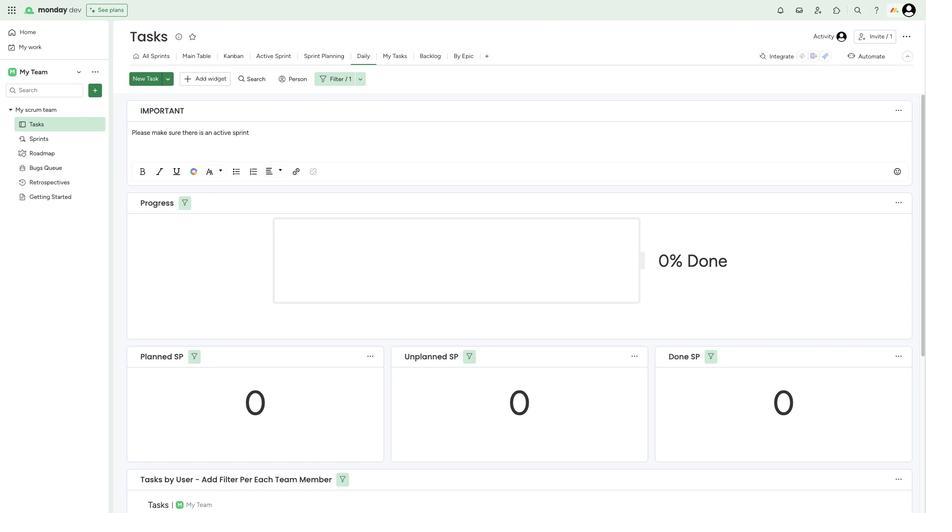 Task type: describe. For each thing, give the bounding box(es) containing it.
please
[[132, 129, 150, 136]]

dapulse integrations image
[[760, 53, 766, 60]]

my for my team
[[20, 68, 29, 76]]

dev
[[69, 5, 81, 15]]

Tasks field
[[128, 27, 170, 46]]

bugs queue
[[29, 164, 62, 171]]

v2 funnel image for done sp
[[708, 353, 714, 360]]

2 sprint from the left
[[304, 53, 320, 60]]

add widget
[[196, 75, 227, 82]]

started
[[51, 193, 71, 200]]

my inside tasks | m my team
[[186, 501, 195, 508]]

kanban button
[[217, 50, 250, 63]]

an
[[205, 129, 212, 136]]

sprint planning button
[[298, 50, 351, 63]]

please make sure there is an active sprint
[[132, 129, 249, 136]]

daily button
[[351, 50, 377, 63]]

invite
[[870, 33, 885, 40]]

is
[[199, 129, 204, 136]]

planning
[[322, 53, 344, 60]]

getting
[[29, 193, 50, 200]]

/ for invite
[[886, 33, 889, 40]]

bold image
[[136, 165, 149, 178]]

link image
[[289, 165, 303, 178]]

inbox image
[[795, 6, 804, 15]]

0 for unplanned sp
[[509, 382, 531, 423]]

see plans button
[[86, 4, 128, 17]]

sprint
[[233, 129, 249, 136]]

unplanned
[[405, 351, 447, 362]]

search everything image
[[854, 6, 862, 15]]

planned
[[140, 351, 172, 362]]

main table
[[183, 53, 211, 60]]

sp for planned sp
[[174, 351, 183, 362]]

make
[[152, 129, 167, 136]]

team inside the workspace selection element
[[31, 68, 48, 76]]

v2 funnel image for progress
[[182, 200, 188, 206]]

workspace image
[[8, 67, 17, 77]]

Search field
[[245, 73, 270, 85]]

by epic button
[[447, 50, 480, 63]]

v2 search image
[[239, 74, 245, 84]]

person
[[289, 75, 307, 83]]

unordered image
[[230, 165, 243, 178]]

1 vertical spatial filter
[[219, 474, 238, 485]]

/ for filter
[[345, 75, 348, 83]]

invite / 1 button
[[854, 30, 896, 44]]

main content containing 0
[[113, 93, 926, 513]]

backlog button
[[414, 50, 447, 63]]

v2 funnel image for unplanned sp
[[467, 353, 472, 360]]

my work button
[[5, 40, 92, 54]]

1 vertical spatial team
[[275, 474, 297, 485]]

my for my scrum team
[[15, 106, 24, 113]]

planned sp
[[140, 351, 183, 362]]

add view image
[[485, 53, 489, 60]]

text align image
[[279, 169, 282, 171]]

rdw-list-control element
[[228, 165, 262, 178]]

epic
[[462, 53, 474, 60]]

1 vertical spatial done
[[669, 351, 689, 362]]

maria williams image
[[902, 3, 916, 17]]

active
[[214, 129, 231, 136]]

tasks by user - add filter per each team member
[[140, 474, 332, 485]]

tasks left by
[[140, 474, 162, 485]]

my work
[[19, 43, 41, 51]]

filter / 1
[[330, 75, 352, 83]]

more dots image for tasks by user - add filter per each team member
[[896, 476, 902, 483]]

sp for unplanned sp
[[449, 351, 459, 362]]

by epic
[[454, 53, 474, 60]]

per
[[240, 474, 252, 485]]

rdw-editor text field
[[132, 128, 908, 137]]

unlink image
[[306, 165, 320, 178]]

my for my tasks
[[383, 53, 391, 60]]

widget
[[208, 75, 227, 82]]

my team
[[20, 68, 48, 76]]

0% done
[[659, 250, 728, 271]]

dapulse drag handle 3 image for planned sp
[[132, 353, 136, 360]]

sprint planning
[[304, 53, 344, 60]]

-
[[195, 474, 200, 485]]

1 vertical spatial add
[[202, 474, 217, 485]]

backlog
[[420, 53, 441, 60]]

more dots image for unplanned sp
[[632, 353, 638, 360]]

sure
[[169, 129, 181, 136]]

new
[[133, 75, 145, 82]]

workspace selection element
[[8, 67, 49, 77]]

kanban
[[224, 53, 244, 60]]

ordered image
[[247, 165, 260, 178]]

public board image
[[18, 193, 26, 201]]

0 vertical spatial done
[[687, 250, 728, 271]]

monday
[[38, 5, 67, 15]]

more dots image for done sp
[[896, 353, 902, 360]]

important
[[140, 105, 184, 116]]

rdw-inline-control element
[[134, 165, 185, 178]]

sp for done sp
[[691, 351, 700, 362]]



Task type: vqa. For each thing, say whether or not it's contained in the screenshot.
topmost M
yes



Task type: locate. For each thing, give the bounding box(es) containing it.
2 vertical spatial more dots image
[[632, 353, 638, 360]]

options image
[[901, 31, 912, 41], [91, 86, 99, 95]]

invite / 1
[[870, 33, 893, 40]]

filter left per
[[219, 474, 238, 485]]

italic image
[[153, 165, 166, 178]]

my tasks button
[[377, 50, 414, 63]]

add
[[196, 75, 207, 82], [202, 474, 217, 485]]

v2 funnel image for planned sp
[[191, 353, 197, 360]]

getting started
[[29, 193, 71, 200]]

team right each
[[275, 474, 297, 485]]

Search in workspace field
[[18, 85, 71, 95]]

rdw-link-control element
[[288, 165, 322, 178]]

1 vertical spatial options image
[[91, 86, 99, 95]]

activity button
[[810, 30, 851, 44]]

0 vertical spatial 1
[[890, 33, 893, 40]]

queue
[[44, 164, 62, 171]]

m inside workspace image
[[10, 68, 15, 75]]

person button
[[275, 72, 312, 86]]

my inside the workspace selection element
[[20, 68, 29, 76]]

filter down planning
[[330, 75, 344, 83]]

collapse board header image
[[904, 53, 911, 60]]

2 0 from the left
[[509, 382, 531, 423]]

workspace image
[[176, 501, 184, 508]]

retrospectives
[[29, 179, 70, 186]]

active sprint button
[[250, 50, 298, 63]]

my right workspace image
[[20, 68, 29, 76]]

activity
[[814, 33, 834, 40]]

0 horizontal spatial filter
[[219, 474, 238, 485]]

show board description image
[[174, 32, 184, 41]]

sprint
[[275, 53, 291, 60], [304, 53, 320, 60]]

0
[[245, 382, 266, 423], [509, 382, 531, 423], [773, 382, 795, 423]]

0 horizontal spatial 1
[[349, 75, 352, 83]]

1 horizontal spatial v2 funnel image
[[467, 353, 472, 360]]

/ right invite
[[886, 33, 889, 40]]

public board image
[[18, 120, 26, 128]]

dapulse drag handle 3 image up please
[[132, 108, 136, 114]]

notifications image
[[776, 6, 785, 15]]

bugs
[[29, 164, 43, 171]]

see plans
[[98, 6, 124, 14]]

new task
[[133, 75, 158, 82]]

0 vertical spatial team
[[31, 68, 48, 76]]

0%
[[659, 250, 683, 271]]

1 horizontal spatial options image
[[901, 31, 912, 41]]

/
[[886, 33, 889, 40], [345, 75, 348, 83]]

1 vertical spatial sprints
[[29, 135, 48, 142]]

apps image
[[833, 6, 841, 15]]

tasks left |
[[148, 500, 169, 510]]

invite members image
[[814, 6, 823, 15]]

add widget button
[[180, 72, 230, 86]]

team right workspace icon
[[197, 501, 212, 508]]

sprints up roadmap on the left top of the page
[[29, 135, 48, 142]]

v2 funnel image right unplanned sp
[[467, 353, 472, 360]]

1 right invite
[[890, 33, 893, 40]]

tasks up all
[[130, 27, 168, 46]]

user
[[176, 474, 193, 485]]

rdw-wrapper element
[[131, 126, 909, 181]]

tasks
[[130, 27, 168, 46], [393, 53, 407, 60], [29, 121, 44, 128], [140, 474, 162, 485], [148, 500, 169, 510]]

dapulse drag handle 3 image for important
[[132, 108, 136, 114]]

1
[[890, 33, 893, 40], [349, 75, 352, 83]]

3 0 from the left
[[773, 382, 795, 423]]

caret down image
[[9, 107, 12, 113]]

by
[[454, 53, 461, 60]]

my for my work
[[19, 43, 27, 51]]

0 horizontal spatial 0
[[245, 382, 266, 423]]

see
[[98, 6, 108, 14]]

done
[[687, 250, 728, 271], [669, 351, 689, 362]]

1 vertical spatial /
[[345, 75, 348, 83]]

more dots image for planned sp
[[368, 353, 373, 360]]

rdw-toolbar element
[[131, 162, 909, 181]]

add to favorites image
[[188, 32, 197, 41]]

underline image
[[170, 165, 184, 178]]

all sprints button
[[129, 50, 176, 63]]

2 sp from the left
[[449, 351, 459, 362]]

tasks right public board image
[[29, 121, 44, 128]]

0 vertical spatial /
[[886, 33, 889, 40]]

options image up collapse board header image
[[901, 31, 912, 41]]

1 vertical spatial v2 funnel image
[[191, 353, 197, 360]]

m
[[10, 68, 15, 75], [178, 502, 182, 508]]

sprints right all
[[151, 53, 170, 60]]

0 for planned sp
[[245, 382, 266, 423]]

3 sp from the left
[[691, 351, 700, 362]]

0 vertical spatial options image
[[901, 31, 912, 41]]

1 for filter / 1
[[349, 75, 352, 83]]

0 horizontal spatial sprints
[[29, 135, 48, 142]]

automate
[[859, 53, 885, 60]]

1 horizontal spatial 0
[[509, 382, 531, 423]]

tasks inside button
[[393, 53, 407, 60]]

done sp
[[669, 351, 700, 362]]

plans
[[110, 6, 124, 14]]

v2 funnel image right done sp
[[708, 353, 714, 360]]

dapulse drag handle 3 image left by
[[132, 476, 136, 483]]

0 vertical spatial sprints
[[151, 53, 170, 60]]

sprints
[[151, 53, 170, 60], [29, 135, 48, 142]]

angle down image
[[166, 76, 170, 82]]

1 vertical spatial more dots image
[[896, 200, 902, 206]]

v2 funnel image for tasks by user - add filter per each team member
[[340, 476, 346, 483]]

v2 funnel image right "planned sp"
[[191, 353, 197, 360]]

1 inside button
[[890, 33, 893, 40]]

/ inside "invite / 1" button
[[886, 33, 889, 40]]

workspace options image
[[91, 68, 99, 76]]

active sprint
[[256, 53, 291, 60]]

v2 funnel image right member
[[340, 476, 346, 483]]

sprint left planning
[[304, 53, 320, 60]]

0 horizontal spatial sp
[[174, 351, 183, 362]]

0 for done sp
[[773, 382, 795, 423]]

2 horizontal spatial v2 funnel image
[[708, 353, 714, 360]]

dapulse drag handle 3 image for tasks by user - add filter per each team member
[[132, 476, 136, 483]]

all
[[143, 53, 149, 60]]

my right caret down icon
[[15, 106, 24, 113]]

list box
[[0, 101, 109, 319]]

task
[[147, 75, 158, 82]]

help image
[[872, 6, 881, 15]]

1 horizontal spatial filter
[[330, 75, 344, 83]]

0 horizontal spatial /
[[345, 75, 348, 83]]

more dots image for progress
[[896, 200, 902, 206]]

team up search in workspace field
[[31, 68, 48, 76]]

more dots image
[[368, 353, 373, 360], [896, 353, 902, 360], [896, 476, 902, 483]]

1 horizontal spatial sprints
[[151, 53, 170, 60]]

main content
[[113, 93, 926, 513]]

1 for invite / 1
[[890, 33, 893, 40]]

sprint right active
[[275, 53, 291, 60]]

1 horizontal spatial v2 funnel image
[[191, 353, 197, 360]]

autopilot image
[[848, 50, 855, 61]]

2 horizontal spatial 0
[[773, 382, 795, 423]]

/ left arrow down image on the left top
[[345, 75, 348, 83]]

v2 funnel image right progress
[[182, 200, 188, 206]]

1 left arrow down image on the left top
[[349, 75, 352, 83]]

m left the my team
[[10, 68, 15, 75]]

option
[[0, 102, 109, 104]]

add left widget
[[196, 75, 207, 82]]

1 0 from the left
[[245, 382, 266, 423]]

all sprints
[[143, 53, 170, 60]]

team
[[43, 106, 57, 113]]

dapulse drag handle 3 image
[[132, 108, 136, 114], [132, 353, 136, 360], [661, 353, 664, 360], [132, 476, 136, 483]]

0 horizontal spatial sprint
[[275, 53, 291, 60]]

0 vertical spatial m
[[10, 68, 15, 75]]

1 horizontal spatial sprint
[[304, 53, 320, 60]]

1 horizontal spatial /
[[886, 33, 889, 40]]

my right daily
[[383, 53, 391, 60]]

member
[[299, 474, 332, 485]]

my right workspace icon
[[186, 501, 195, 508]]

table
[[197, 53, 211, 60]]

active
[[256, 53, 274, 60]]

1 sp from the left
[[174, 351, 183, 362]]

by
[[164, 474, 174, 485]]

my scrum team
[[15, 106, 57, 113]]

home
[[20, 29, 36, 36]]

work
[[28, 43, 41, 51]]

there
[[182, 129, 198, 136]]

font size image
[[219, 170, 222, 172]]

0 horizontal spatial v2 funnel image
[[182, 200, 188, 206]]

new task button
[[129, 72, 162, 86]]

options image down workspace options icon
[[91, 86, 99, 95]]

2 horizontal spatial sp
[[691, 351, 700, 362]]

roadmap
[[29, 150, 55, 157]]

2 horizontal spatial team
[[275, 474, 297, 485]]

v2 funnel image
[[467, 353, 472, 360], [708, 353, 714, 360], [340, 476, 346, 483]]

each
[[254, 474, 273, 485]]

|
[[172, 501, 173, 508]]

integrate
[[770, 53, 794, 60]]

monday dev
[[38, 5, 81, 15]]

main
[[183, 53, 195, 60]]

team inside tasks | m my team
[[197, 501, 212, 508]]

my tasks
[[383, 53, 407, 60]]

filter
[[330, 75, 344, 83], [219, 474, 238, 485]]

list box containing my scrum team
[[0, 101, 109, 319]]

sp
[[174, 351, 183, 362], [449, 351, 459, 362], [691, 351, 700, 362]]

1 vertical spatial m
[[178, 502, 182, 508]]

select product image
[[8, 6, 16, 15]]

daily
[[357, 53, 370, 60]]

unplanned sp
[[405, 351, 459, 362]]

my
[[19, 43, 27, 51], [383, 53, 391, 60], [20, 68, 29, 76], [15, 106, 24, 113], [186, 501, 195, 508]]

dapulse drag handle 3 image for done sp
[[661, 353, 664, 360]]

1 horizontal spatial m
[[178, 502, 182, 508]]

1 horizontal spatial sp
[[449, 351, 459, 362]]

home button
[[5, 26, 92, 39]]

1 horizontal spatial 1
[[890, 33, 893, 40]]

dapulse drag handle 3 image left done sp
[[661, 353, 664, 360]]

scrum
[[25, 106, 41, 113]]

my left work at left
[[19, 43, 27, 51]]

0 vertical spatial v2 funnel image
[[182, 200, 188, 206]]

m inside tasks | m my team
[[178, 502, 182, 508]]

0 horizontal spatial options image
[[91, 86, 99, 95]]

tasks left backlog
[[393, 53, 407, 60]]

add right -
[[202, 474, 217, 485]]

more dots image
[[896, 108, 902, 114], [896, 200, 902, 206], [632, 353, 638, 360]]

1 vertical spatial 1
[[349, 75, 352, 83]]

1 horizontal spatial team
[[197, 501, 212, 508]]

m right |
[[178, 502, 182, 508]]

0 vertical spatial add
[[196, 75, 207, 82]]

sprints inside button
[[151, 53, 170, 60]]

tasks | m my team
[[148, 500, 212, 510]]

v2 funnel image
[[182, 200, 188, 206], [191, 353, 197, 360]]

dapulse drag handle 3 image left planned
[[132, 353, 136, 360]]

0 horizontal spatial m
[[10, 68, 15, 75]]

arrow down image
[[355, 74, 366, 84]]

2 vertical spatial team
[[197, 501, 212, 508]]

0 vertical spatial more dots image
[[896, 108, 902, 114]]

team
[[31, 68, 48, 76], [275, 474, 297, 485], [197, 501, 212, 508]]

0 horizontal spatial team
[[31, 68, 48, 76]]

main table button
[[176, 50, 217, 63]]

0 vertical spatial filter
[[330, 75, 344, 83]]

progress
[[140, 198, 174, 208]]

1 sprint from the left
[[275, 53, 291, 60]]

0 horizontal spatial v2 funnel image
[[340, 476, 346, 483]]

add inside popup button
[[196, 75, 207, 82]]



